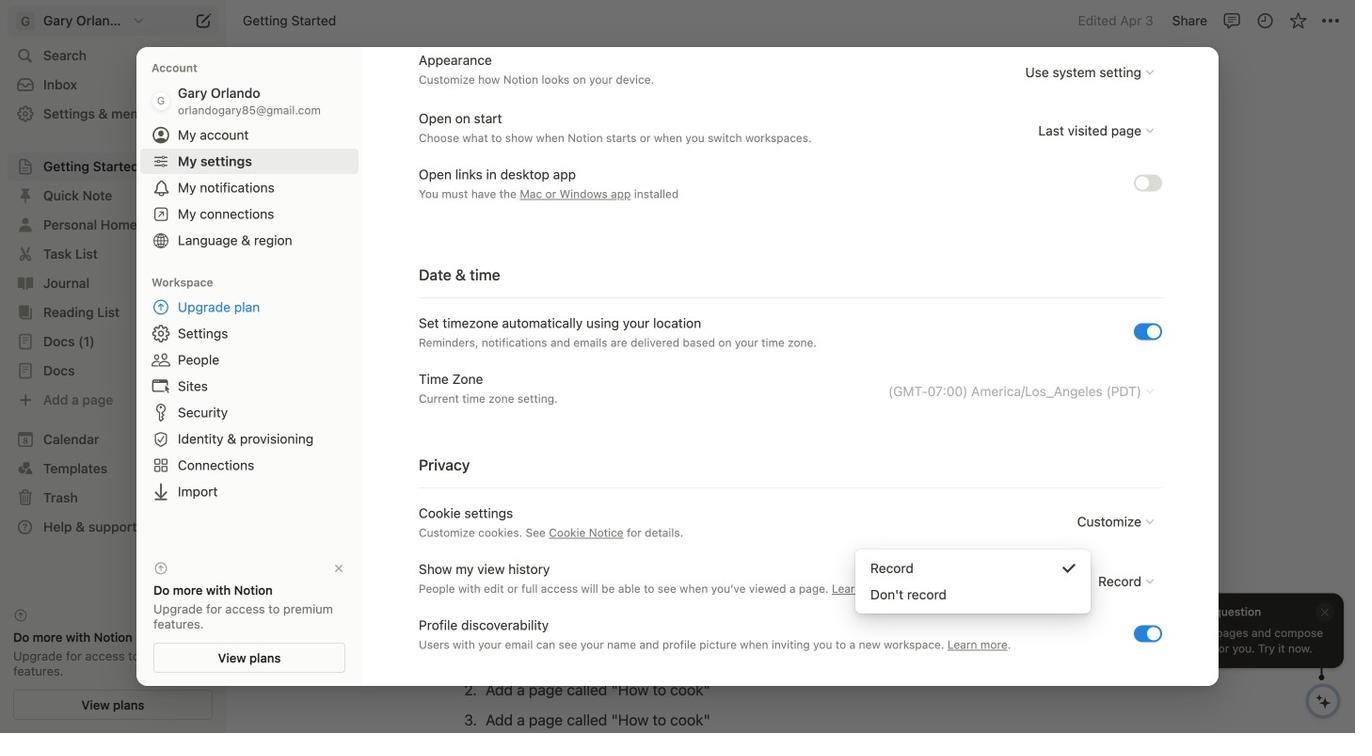 Task type: describe. For each thing, give the bounding box(es) containing it.
close tooltip image
[[1320, 606, 1331, 619]]

new page image
[[192, 9, 215, 32]]

👉 image
[[459, 590, 475, 610]]

dismiss image
[[200, 609, 213, 622]]

dismiss image
[[332, 562, 346, 575]]

comments image
[[1224, 11, 1242, 30]]



Task type: vqa. For each thing, say whether or not it's contained in the screenshot.
Type to search... image on the top of page
no



Task type: locate. For each thing, give the bounding box(es) containing it.
favorite image
[[1290, 11, 1308, 30]]

g image
[[16, 12, 35, 31]]

updates image
[[1257, 11, 1275, 30]]



